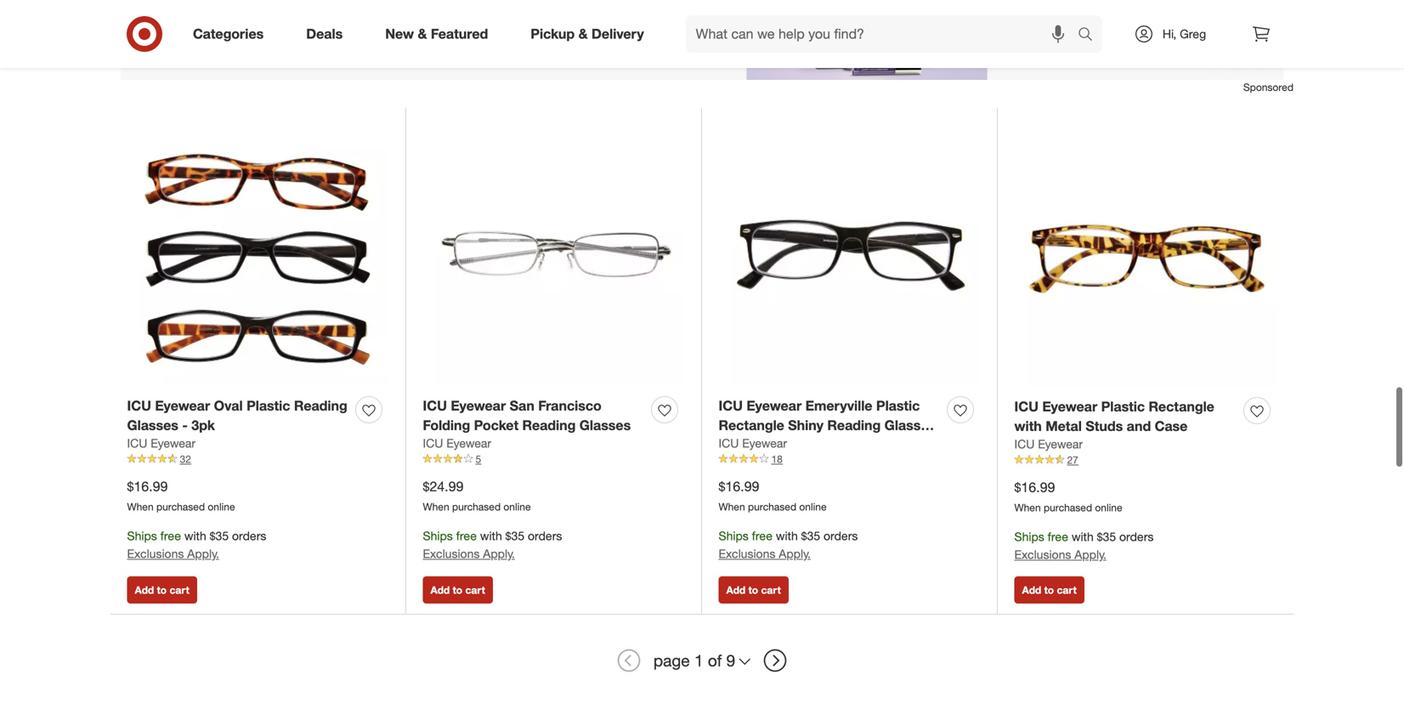 Task type: locate. For each thing, give the bounding box(es) containing it.
rectangle up 18
[[719, 417, 785, 433]]

eyewear inside the icu eyewear emeryville plastic rectangle shiny reading glasses with metal studs
[[747, 397, 802, 414]]

eyewear inside 'icu eyewear oval plastic reading glasses - 3pk'
[[155, 397, 210, 414]]

purchased down 27
[[1044, 501, 1093, 514]]

icu eyewear plastic rectangle with metal studs and case image
[[1015, 124, 1278, 387], [1015, 124, 1278, 387]]

icu eyewear link for shiny
[[719, 435, 787, 452]]

$16.99 when purchased online for shiny
[[719, 478, 827, 513]]

apply. for shiny
[[779, 546, 811, 561]]

hi,
[[1163, 26, 1177, 41]]

1 horizontal spatial $16.99
[[719, 478, 760, 495]]

free for metal
[[1048, 529, 1069, 544]]

exclusions apply. button
[[127, 545, 219, 562], [423, 545, 515, 562], [719, 545, 811, 562], [1015, 546, 1107, 563]]

icu eyewear up the 32
[[127, 436, 196, 451]]

1
[[695, 651, 704, 670]]

$16.99 for icu eyewear plastic rectangle with metal studs and case
[[1015, 479, 1056, 496]]

1 & from the left
[[418, 26, 427, 42]]

2 add to cart button from the left
[[423, 576, 493, 604]]

glasses left -
[[127, 417, 178, 433]]

$16.99 when purchased online
[[127, 478, 235, 513], [719, 478, 827, 513], [1015, 479, 1123, 514]]

online down 18 "link"
[[800, 500, 827, 513]]

san
[[510, 397, 535, 414]]

case
[[1155, 418, 1188, 434]]

reading inside icu eyewear san francisco folding pocket reading glasses
[[523, 417, 576, 433]]

icu
[[127, 397, 151, 414], [423, 397, 447, 414], [719, 397, 743, 414], [1015, 398, 1039, 415], [127, 436, 147, 451], [423, 436, 443, 451], [719, 436, 739, 451], [1015, 437, 1035, 452]]

eyewear for pocket icu eyewear 'link'
[[447, 436, 492, 451]]

icu eyewear down folding
[[423, 436, 492, 451]]

add for icu eyewear oval plastic reading glasses - 3pk
[[135, 584, 154, 596]]

1 to from the left
[[157, 584, 167, 596]]

0 horizontal spatial rectangle
[[719, 417, 785, 433]]

ships free with $35 orders exclusions apply. for glasses
[[127, 528, 266, 561]]

and
[[1127, 418, 1151, 434]]

icu inside 'icu eyewear oval plastic reading glasses - 3pk'
[[127, 397, 151, 414]]

free down 18
[[752, 528, 773, 543]]

2 add to cart from the left
[[431, 584, 485, 596]]

$16.99 when purchased online down 18
[[719, 478, 827, 513]]

free for pocket
[[456, 528, 477, 543]]

glasses down francisco
[[580, 417, 631, 433]]

2 horizontal spatial plastic
[[1102, 398, 1145, 415]]

3 to from the left
[[749, 584, 759, 596]]

new & featured link
[[371, 15, 510, 53]]

icu eyewear oval plastic reading glasses - 3pk image
[[127, 124, 389, 386], [127, 124, 389, 386]]

exclusions
[[127, 546, 184, 561], [423, 546, 480, 561], [719, 546, 776, 561], [1015, 547, 1072, 562]]

1 horizontal spatial metal
[[1046, 418, 1082, 434]]

apply. for glasses
[[187, 546, 219, 561]]

orders down 27 link
[[1120, 529, 1154, 544]]

plastic
[[247, 397, 290, 414], [877, 397, 920, 414], [1102, 398, 1145, 415]]

apply. for metal
[[1075, 547, 1107, 562]]

reading inside the icu eyewear emeryville plastic rectangle shiny reading glasses with metal studs
[[828, 417, 881, 433]]

1 horizontal spatial $16.99 when purchased online
[[719, 478, 827, 513]]

reading
[[294, 397, 348, 414], [523, 417, 576, 433], [828, 417, 881, 433]]

1 vertical spatial studs
[[790, 436, 827, 453]]

add to cart button for icu eyewear emeryville plastic rectangle shiny reading glasses with metal studs
[[719, 576, 789, 604]]

orders down 32 link
[[232, 528, 266, 543]]

online down 27 link
[[1096, 501, 1123, 514]]

$24.99
[[423, 478, 464, 495]]

exclusions apply. button for glasses
[[127, 545, 219, 562]]

1 add to cart from the left
[[135, 584, 189, 596]]

free down 27
[[1048, 529, 1069, 544]]

online for glasses
[[208, 500, 235, 513]]

1 add from the left
[[135, 584, 154, 596]]

add for icu eyewear san francisco folding pocket reading glasses
[[431, 584, 450, 596]]

purchased down $24.99
[[452, 500, 501, 513]]

with
[[1015, 418, 1042, 434], [719, 436, 746, 453], [184, 528, 206, 543], [480, 528, 502, 543], [776, 528, 798, 543], [1072, 529, 1094, 544]]

0 vertical spatial studs
[[1086, 418, 1123, 434]]

orders for pocket
[[528, 528, 562, 543]]

icu eyewear link up the 32
[[127, 435, 196, 452]]

3 cart from the left
[[761, 584, 781, 596]]

reading inside 'icu eyewear oval plastic reading glasses - 3pk'
[[294, 397, 348, 414]]

2 glasses from the left
[[580, 417, 631, 433]]

icu eyewear link up 18
[[719, 435, 787, 452]]

when
[[127, 500, 154, 513], [423, 500, 450, 513], [719, 500, 745, 513], [1015, 501, 1041, 514]]

add to cart for icu eyewear emeryville plastic rectangle shiny reading glasses with metal studs
[[727, 584, 781, 596]]

$35 for glasses
[[210, 528, 229, 543]]

online inside $24.99 when purchased online
[[504, 500, 531, 513]]

0 horizontal spatial metal
[[750, 436, 786, 453]]

exclusions apply. button for shiny
[[719, 545, 811, 562]]

glasses inside icu eyewear san francisco folding pocket reading glasses
[[580, 417, 631, 433]]

studs left the and
[[1086, 418, 1123, 434]]

icu eyewear emeryville plastic rectangle shiny reading glasses with metal studs image
[[719, 124, 981, 386], [719, 124, 981, 386]]

icu eyewear link for metal
[[1015, 436, 1083, 453]]

page
[[654, 651, 690, 670]]

free for glasses
[[160, 528, 181, 543]]

icu for icu eyewear san francisco folding pocket reading glasses link
[[423, 397, 447, 414]]

new & featured
[[385, 26, 488, 42]]

ships free with $35 orders exclusions apply.
[[127, 528, 266, 561], [423, 528, 562, 561], [719, 528, 858, 561], [1015, 529, 1154, 562]]

icu eyewear plastic rectangle with metal studs and case link
[[1015, 397, 1238, 436]]

metal
[[1046, 418, 1082, 434], [750, 436, 786, 453]]

studs
[[1086, 418, 1123, 434], [790, 436, 827, 453]]

3pk
[[192, 417, 215, 433]]

$16.99 when purchased online down 27
[[1015, 479, 1123, 514]]

pickup
[[531, 26, 575, 42]]

ships for icu eyewear plastic rectangle with metal studs and case
[[1015, 529, 1045, 544]]

icu eyewear link up 27
[[1015, 436, 1083, 453]]

pickup & delivery
[[531, 26, 644, 42]]

add to cart button
[[127, 576, 197, 604], [423, 576, 493, 604], [719, 576, 789, 604], [1015, 576, 1085, 604]]

2 horizontal spatial $16.99 when purchased online
[[1015, 479, 1123, 514]]

1 horizontal spatial plastic
[[877, 397, 920, 414]]

orders down 5 link
[[528, 528, 562, 543]]

free for shiny
[[752, 528, 773, 543]]

folding
[[423, 417, 470, 433]]

studs down shiny
[[790, 436, 827, 453]]

reading up 32 link
[[294, 397, 348, 414]]

icu inside the icu eyewear emeryville plastic rectangle shiny reading glasses with metal studs
[[719, 397, 743, 414]]

rectangle
[[1149, 398, 1215, 415], [719, 417, 785, 433]]

1 horizontal spatial studs
[[1086, 418, 1123, 434]]

2 horizontal spatial $16.99
[[1015, 479, 1056, 496]]

0 horizontal spatial &
[[418, 26, 427, 42]]

delivery
[[592, 26, 644, 42]]

icu eyewear link
[[127, 435, 196, 452], [423, 435, 492, 452], [719, 435, 787, 452], [1015, 436, 1083, 453]]

to for icu eyewear oval plastic reading glasses - 3pk
[[157, 584, 167, 596]]

0 vertical spatial rectangle
[[1149, 398, 1215, 415]]

plastic for emeryville
[[877, 397, 920, 414]]

purchased inside $24.99 when purchased online
[[452, 500, 501, 513]]

plastic right the oval
[[247, 397, 290, 414]]

with for icu eyewear san francisco folding pocket reading glasses
[[480, 528, 502, 543]]

add to cart
[[135, 584, 189, 596], [431, 584, 485, 596], [727, 584, 781, 596], [1022, 584, 1077, 596]]

to
[[157, 584, 167, 596], [453, 584, 463, 596], [749, 584, 759, 596], [1045, 584, 1054, 596]]

eyewear for icu eyewear san francisco folding pocket reading glasses link
[[451, 397, 506, 414]]

purchased for pocket
[[452, 500, 501, 513]]

oval
[[214, 397, 243, 414]]

1 add to cart button from the left
[[127, 576, 197, 604]]

4 to from the left
[[1045, 584, 1054, 596]]

add
[[135, 584, 154, 596], [431, 584, 450, 596], [727, 584, 746, 596], [1022, 584, 1042, 596]]

eyewear inside icu eyewear san francisco folding pocket reading glasses
[[451, 397, 506, 414]]

4 add from the left
[[1022, 584, 1042, 596]]

1 vertical spatial rectangle
[[719, 417, 785, 433]]

purchased down the 32
[[156, 500, 205, 513]]

eyewear for icu eyewear 'link' for shiny
[[742, 436, 787, 451]]

0 horizontal spatial $16.99
[[127, 478, 168, 495]]

cart
[[170, 584, 189, 596], [465, 584, 485, 596], [761, 584, 781, 596], [1057, 584, 1077, 596]]

$16.99
[[127, 478, 168, 495], [719, 478, 760, 495], [1015, 479, 1056, 496]]

$35
[[210, 528, 229, 543], [506, 528, 525, 543], [802, 528, 821, 543], [1097, 529, 1117, 544]]

orders for shiny
[[824, 528, 858, 543]]

online for metal
[[1096, 501, 1123, 514]]

with for icu eyewear plastic rectangle with metal studs and case
[[1072, 529, 1094, 544]]

1 cart from the left
[[170, 584, 189, 596]]

3 glasses from the left
[[885, 417, 936, 433]]

glasses
[[127, 417, 178, 433], [580, 417, 631, 433], [885, 417, 936, 433]]

icu eyewear
[[127, 436, 196, 451], [423, 436, 492, 451], [719, 436, 787, 451], [1015, 437, 1083, 452]]

1 horizontal spatial reading
[[523, 417, 576, 433]]

2 cart from the left
[[465, 584, 485, 596]]

greg
[[1180, 26, 1207, 41]]

icu inside icu eyewear plastic rectangle with metal studs and case
[[1015, 398, 1039, 415]]

plastic inside 'icu eyewear oval plastic reading glasses - 3pk'
[[247, 397, 290, 414]]

glasses for folding
[[580, 417, 631, 433]]

18
[[772, 453, 783, 466]]

reading down francisco
[[523, 417, 576, 433]]

purchased
[[156, 500, 205, 513], [452, 500, 501, 513], [748, 500, 797, 513], [1044, 501, 1093, 514]]

icu eyewear up 18
[[719, 436, 787, 451]]

glasses inside the icu eyewear emeryville plastic rectangle shiny reading glasses with metal studs
[[885, 417, 936, 433]]

& for pickup
[[579, 26, 588, 42]]

$16.99 when purchased online for glasses
[[127, 478, 235, 513]]

1 vertical spatial metal
[[750, 436, 786, 453]]

when for icu eyewear oval plastic reading glasses - 3pk
[[127, 500, 154, 513]]

1 glasses from the left
[[127, 417, 178, 433]]

& right pickup
[[579, 26, 588, 42]]

when inside $24.99 when purchased online
[[423, 500, 450, 513]]

4 cart from the left
[[1057, 584, 1077, 596]]

icu eyewear link down folding
[[423, 435, 492, 452]]

icu eyewear up 27
[[1015, 437, 1083, 452]]

to for icu eyewear emeryville plastic rectangle shiny reading glasses with metal studs
[[749, 584, 759, 596]]

online for shiny
[[800, 500, 827, 513]]

icu eyewear for glasses
[[127, 436, 196, 451]]

2 horizontal spatial reading
[[828, 417, 881, 433]]

plastic up the and
[[1102, 398, 1145, 415]]

online
[[208, 500, 235, 513], [504, 500, 531, 513], [800, 500, 827, 513], [1096, 501, 1123, 514]]

0 horizontal spatial reading
[[294, 397, 348, 414]]

plastic right emeryville
[[877, 397, 920, 414]]

32 link
[[127, 452, 389, 467]]

1 horizontal spatial &
[[579, 26, 588, 42]]

0 vertical spatial metal
[[1046, 418, 1082, 434]]

3 add to cart from the left
[[727, 584, 781, 596]]

2 to from the left
[[453, 584, 463, 596]]

2 & from the left
[[579, 26, 588, 42]]

of
[[708, 651, 722, 670]]

3 add to cart button from the left
[[719, 576, 789, 604]]

icu for pocket icu eyewear 'link'
[[423, 436, 443, 451]]

apply.
[[187, 546, 219, 561], [483, 546, 515, 561], [779, 546, 811, 561], [1075, 547, 1107, 562]]

18 link
[[719, 452, 981, 467]]

0 horizontal spatial studs
[[790, 436, 827, 453]]

32
[[180, 453, 191, 466]]

& right "new"
[[418, 26, 427, 42]]

2 add from the left
[[431, 584, 450, 596]]

1 horizontal spatial rectangle
[[1149, 398, 1215, 415]]

0 horizontal spatial glasses
[[127, 417, 178, 433]]

eyewear
[[155, 397, 210, 414], [451, 397, 506, 414], [747, 397, 802, 414], [1043, 398, 1098, 415], [151, 436, 196, 451], [447, 436, 492, 451], [742, 436, 787, 451], [1038, 437, 1083, 452]]

orders for glasses
[[232, 528, 266, 543]]

francisco
[[538, 397, 602, 414]]

2 horizontal spatial glasses
[[885, 417, 936, 433]]

exclusions for icu eyewear oval plastic reading glasses - 3pk
[[127, 546, 184, 561]]

purchased down 18
[[748, 500, 797, 513]]

apply. for pocket
[[483, 546, 515, 561]]

featured
[[431, 26, 488, 42]]

orders down 18 "link"
[[824, 528, 858, 543]]

ships
[[127, 528, 157, 543], [423, 528, 453, 543], [719, 528, 749, 543], [1015, 529, 1045, 544]]

reading for folding
[[523, 417, 576, 433]]

free
[[160, 528, 181, 543], [456, 528, 477, 543], [752, 528, 773, 543], [1048, 529, 1069, 544]]

0 horizontal spatial $16.99 when purchased online
[[127, 478, 235, 513]]

emeryville
[[806, 397, 873, 414]]

1 horizontal spatial glasses
[[580, 417, 631, 433]]

icu eyewear oval plastic reading glasses - 3pk link
[[127, 396, 349, 435]]

icu eyewear san francisco folding pocket reading glasses image
[[423, 124, 685, 386], [423, 124, 685, 386]]

& for new
[[418, 26, 427, 42]]

eyewear inside icu eyewear plastic rectangle with metal studs and case
[[1043, 398, 1098, 415]]

when for icu eyewear san francisco folding pocket reading glasses
[[423, 500, 450, 513]]

sponsored
[[1244, 81, 1294, 93]]

free down the 32
[[160, 528, 181, 543]]

icu for icu eyewear oval plastic reading glasses - 3pk link
[[127, 397, 151, 414]]

27
[[1068, 454, 1079, 466]]

orders
[[232, 528, 266, 543], [528, 528, 562, 543], [824, 528, 858, 543], [1120, 529, 1154, 544]]

free down $24.99 when purchased online
[[456, 528, 477, 543]]

plastic inside the icu eyewear emeryville plastic rectangle shiny reading glasses with metal studs
[[877, 397, 920, 414]]

reading for rectangle
[[828, 417, 881, 433]]

0 horizontal spatial plastic
[[247, 397, 290, 414]]

glasses up 18 "link"
[[885, 417, 936, 433]]

icu eyewear emeryville plastic rectangle shiny reading glasses with metal studs
[[719, 397, 936, 453]]

shiny
[[788, 417, 824, 433]]

$16.99 when purchased online down the 32
[[127, 478, 235, 513]]

3 add from the left
[[727, 584, 746, 596]]

&
[[418, 26, 427, 42], [579, 26, 588, 42]]

4 add to cart from the left
[[1022, 584, 1077, 596]]

rectangle up case at right bottom
[[1149, 398, 1215, 415]]

reading down emeryville
[[828, 417, 881, 433]]

4 add to cart button from the left
[[1015, 576, 1085, 604]]

hi, greg
[[1163, 26, 1207, 41]]

online down 32 link
[[208, 500, 235, 513]]

online down 5 link
[[504, 500, 531, 513]]

icu inside icu eyewear san francisco folding pocket reading glasses
[[423, 397, 447, 414]]

add to cart button for icu eyewear san francisco folding pocket reading glasses
[[423, 576, 493, 604]]

with for icu eyewear emeryville plastic rectangle shiny reading glasses with metal studs
[[776, 528, 798, 543]]

pickup & delivery link
[[516, 15, 665, 53]]



Task type: describe. For each thing, give the bounding box(es) containing it.
add for icu eyewear emeryville plastic rectangle shiny reading glasses with metal studs
[[727, 584, 746, 596]]

$35 for pocket
[[506, 528, 525, 543]]

eyewear for icu eyewear emeryville plastic rectangle shiny reading glasses with metal studs link
[[747, 397, 802, 414]]

metal inside icu eyewear plastic rectangle with metal studs and case
[[1046, 418, 1082, 434]]

cart for shiny
[[761, 584, 781, 596]]

deals link
[[292, 15, 364, 53]]

with inside icu eyewear plastic rectangle with metal studs and case
[[1015, 418, 1042, 434]]

icu for icu eyewear 'link' for shiny
[[719, 436, 739, 451]]

What can we help you find? suggestions appear below search field
[[686, 15, 1082, 53]]

exclusions apply. button for pocket
[[423, 545, 515, 562]]

purchased for shiny
[[748, 500, 797, 513]]

$35 for metal
[[1097, 529, 1117, 544]]

eyewear for icu eyewear 'link' for metal
[[1038, 437, 1083, 452]]

icu for icu eyewear 'link' for metal
[[1015, 437, 1035, 452]]

icu for icu eyewear plastic rectangle with metal studs and case link
[[1015, 398, 1039, 415]]

ships for icu eyewear emeryville plastic rectangle shiny reading glasses with metal studs
[[719, 528, 749, 543]]

search button
[[1071, 15, 1111, 56]]

studs inside the icu eyewear emeryville plastic rectangle shiny reading glasses with metal studs
[[790, 436, 827, 453]]

add to cart button for icu eyewear plastic rectangle with metal studs and case
[[1015, 576, 1085, 604]]

cart for pocket
[[465, 584, 485, 596]]

ships free with $35 orders exclusions apply. for shiny
[[719, 528, 858, 561]]

ships for icu eyewear oval plastic reading glasses - 3pk
[[127, 528, 157, 543]]

new
[[385, 26, 414, 42]]

eyewear for glasses's icu eyewear 'link'
[[151, 436, 196, 451]]

icu eyewear for shiny
[[719, 436, 787, 451]]

ships free with $35 orders exclusions apply. for pocket
[[423, 528, 562, 561]]

categories
[[193, 26, 264, 42]]

metal inside the icu eyewear emeryville plastic rectangle shiny reading glasses with metal studs
[[750, 436, 786, 453]]

9
[[727, 651, 736, 670]]

$16.99 for icu eyewear oval plastic reading glasses - 3pk
[[127, 478, 168, 495]]

with inside the icu eyewear emeryville plastic rectangle shiny reading glasses with metal studs
[[719, 436, 746, 453]]

icu eyewear plastic rectangle with metal studs and case
[[1015, 398, 1215, 434]]

rectangle inside icu eyewear plastic rectangle with metal studs and case
[[1149, 398, 1215, 415]]

27 link
[[1015, 453, 1278, 468]]

icu eyewear link for glasses
[[127, 435, 196, 452]]

page 1 of 9
[[654, 651, 736, 670]]

cart for glasses
[[170, 584, 189, 596]]

exclusions for icu eyewear plastic rectangle with metal studs and case
[[1015, 547, 1072, 562]]

glasses inside 'icu eyewear oval plastic reading glasses - 3pk'
[[127, 417, 178, 433]]

deals
[[306, 26, 343, 42]]

plastic for oval
[[247, 397, 290, 414]]

icu for icu eyewear emeryville plastic rectangle shiny reading glasses with metal studs link
[[719, 397, 743, 414]]

with for icu eyewear oval plastic reading glasses - 3pk
[[184, 528, 206, 543]]

when for icu eyewear plastic rectangle with metal studs and case
[[1015, 501, 1041, 514]]

purchased for glasses
[[156, 500, 205, 513]]

exclusions for icu eyewear san francisco folding pocket reading glasses
[[423, 546, 480, 561]]

cart for metal
[[1057, 584, 1077, 596]]

to for icu eyewear plastic rectangle with metal studs and case
[[1045, 584, 1054, 596]]

$16.99 when purchased online for metal
[[1015, 479, 1123, 514]]

page 1 of 9 button
[[646, 642, 759, 679]]

ships for icu eyewear san francisco folding pocket reading glasses
[[423, 528, 453, 543]]

exclusions apply. button for metal
[[1015, 546, 1107, 563]]

icu eyewear san francisco folding pocket reading glasses
[[423, 397, 631, 433]]

to for icu eyewear san francisco folding pocket reading glasses
[[453, 584, 463, 596]]

studs inside icu eyewear plastic rectangle with metal studs and case
[[1086, 418, 1123, 434]]

icu eyewear oval plastic reading glasses - 3pk
[[127, 397, 348, 433]]

icu for glasses's icu eyewear 'link'
[[127, 436, 147, 451]]

ships free with $35 orders exclusions apply. for metal
[[1015, 529, 1154, 562]]

glasses for rectangle
[[885, 417, 936, 433]]

$24.99 when purchased online
[[423, 478, 531, 513]]

eyewear for icu eyewear oval plastic reading glasses - 3pk link
[[155, 397, 210, 414]]

add to cart for icu eyewear san francisco folding pocket reading glasses
[[431, 584, 485, 596]]

orders for metal
[[1120, 529, 1154, 544]]

icu eyewear for pocket
[[423, 436, 492, 451]]

add to cart button for icu eyewear oval plastic reading glasses - 3pk
[[127, 576, 197, 604]]

eyewear for icu eyewear plastic rectangle with metal studs and case link
[[1043, 398, 1098, 415]]

online for pocket
[[504, 500, 531, 513]]

5
[[476, 453, 481, 466]]

rectangle inside the icu eyewear emeryville plastic rectangle shiny reading glasses with metal studs
[[719, 417, 785, 433]]

5 link
[[423, 452, 685, 467]]

add to cart for icu eyewear plastic rectangle with metal studs and case
[[1022, 584, 1077, 596]]

search
[[1071, 27, 1111, 44]]

-
[[182, 417, 188, 433]]

icu eyewear for metal
[[1015, 437, 1083, 452]]

icu eyewear san francisco folding pocket reading glasses link
[[423, 396, 645, 435]]

add for icu eyewear plastic rectangle with metal studs and case
[[1022, 584, 1042, 596]]

purchased for metal
[[1044, 501, 1093, 514]]

exclusions for icu eyewear emeryville plastic rectangle shiny reading glasses with metal studs
[[719, 546, 776, 561]]

$35 for shiny
[[802, 528, 821, 543]]

plastic inside icu eyewear plastic rectangle with metal studs and case
[[1102, 398, 1145, 415]]

pocket
[[474, 417, 519, 433]]

advertisement element
[[111, 0, 1294, 80]]

when for icu eyewear emeryville plastic rectangle shiny reading glasses with metal studs
[[719, 500, 745, 513]]

$16.99 for icu eyewear emeryville plastic rectangle shiny reading glasses with metal studs
[[719, 478, 760, 495]]

categories link
[[179, 15, 285, 53]]

icu eyewear emeryville plastic rectangle shiny reading glasses with metal studs link
[[719, 396, 941, 453]]

icu eyewear link for pocket
[[423, 435, 492, 452]]

add to cart for icu eyewear oval plastic reading glasses - 3pk
[[135, 584, 189, 596]]



Task type: vqa. For each thing, say whether or not it's contained in the screenshot.


